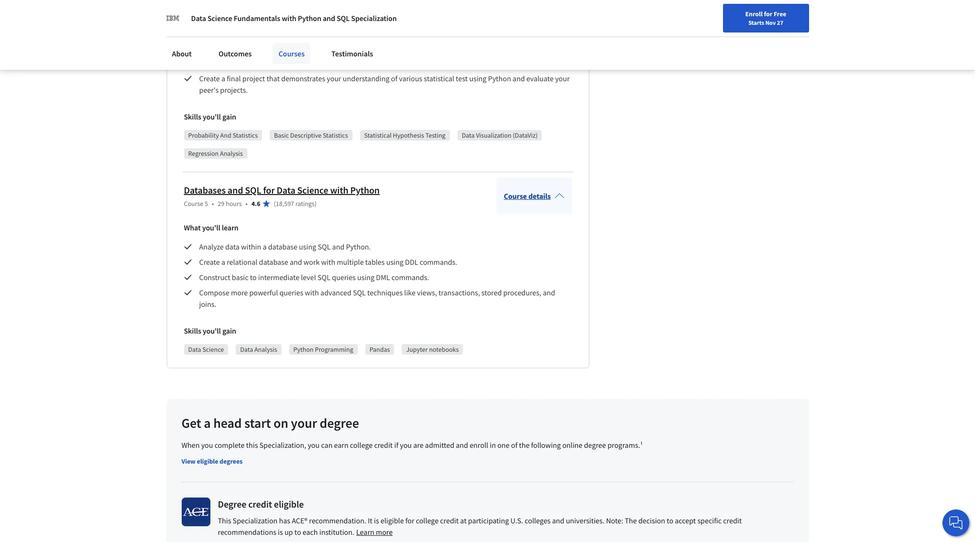 Task type: describe. For each thing, give the bounding box(es) containing it.
view eligible degrees button
[[182, 457, 243, 466]]

2 you from the left
[[308, 440, 320, 450]]

and left the enroll at the bottom
[[456, 440, 468, 450]]

and up demonstrates
[[297, 58, 309, 68]]

universities.
[[566, 516, 605, 526]]

colleges
[[525, 516, 551, 526]]

1 • from the left
[[212, 199, 214, 208]]

0 vertical spatial commands.
[[420, 257, 457, 267]]

eligible inside button
[[197, 457, 218, 466]]

advanced
[[320, 288, 351, 297]]

analyze data within a database using sql and python.
[[199, 242, 371, 252]]

5
[[205, 199, 208, 208]]

data up 18,597
[[277, 184, 295, 196]]

career
[[751, 11, 770, 20]]

data science
[[188, 345, 224, 354]]

code
[[242, 28, 258, 37]]

for inside this specialization has ace® recommendation. it is eligible for college credit at participating u.s. colleges and universities. note: the decision to accept specific credit recommendations is up to each institution.
[[405, 516, 414, 526]]

sql for python
[[337, 13, 350, 23]]

basic
[[232, 273, 248, 282]]

has
[[279, 516, 290, 526]]

to right up
[[294, 528, 301, 537]]

courses
[[279, 49, 305, 58]]

create a relational database and work with multiple tables using ddl commands.
[[199, 257, 459, 267]]

work
[[304, 257, 320, 267]]

a for work
[[221, 257, 225, 267]]

and up interpret the results of your statistical analysis after conducting hypothesis testing.
[[323, 13, 335, 23]]

what for create a final project that demonstrates your understanding of various statistical test using python and evaluate your peer's projects.
[[184, 9, 201, 18]]

outcomes
[[219, 49, 252, 58]]

0 vertical spatial degree
[[320, 415, 359, 432]]

and inside this specialization has ace® recommendation. it is eligible for college credit at participating u.s. colleges and universities. note: the decision to accept specific credit recommendations is up to each institution.
[[552, 516, 564, 526]]

tests
[[352, 28, 367, 37]]

new
[[737, 11, 750, 20]]

sql right the level
[[318, 273, 330, 282]]

0 horizontal spatial the
[[229, 43, 240, 53]]

recommendations
[[218, 528, 276, 537]]

python programming
[[293, 345, 353, 354]]

pandas
[[370, 345, 390, 354]]

your right evaluate
[[555, 74, 570, 83]]

calculate descriptive statistics and visualization by writing python code.
[[199, 58, 429, 68]]

interpret the results of your statistical analysis after conducting hypothesis testing.
[[199, 43, 463, 53]]

ace®
[[292, 516, 308, 526]]

level
[[301, 273, 316, 282]]

hypothesis
[[393, 131, 424, 140]]

using left dml
[[357, 273, 375, 282]]

credit right specific
[[723, 516, 742, 526]]

enroll for free starts nov 27
[[745, 10, 787, 26]]

what for compose more powerful queries with advanced sql techniques like views, transactions, stored procedures, and joins.
[[184, 223, 201, 232]]

learn for a
[[222, 9, 239, 18]]

27
[[777, 19, 784, 26]]

specific
[[698, 516, 722, 526]]

29
[[218, 199, 224, 208]]

1 vertical spatial database
[[259, 257, 288, 267]]

about link
[[166, 43, 197, 64]]

probability and statistics
[[188, 131, 258, 140]]

using up work in the left of the page
[[299, 242, 316, 252]]

a left t
[[400, 28, 404, 37]]

start
[[244, 415, 271, 432]]

ibm image
[[166, 11, 180, 25]]

basic
[[274, 131, 289, 140]]

credit left if
[[374, 440, 393, 450]]

testimonials link
[[326, 43, 379, 64]]

conducting
[[363, 43, 399, 53]]

complete
[[215, 440, 245, 450]]

procedures,
[[503, 288, 541, 297]]

anova,
[[436, 28, 460, 37]]

can
[[321, 440, 333, 450]]

sql for with
[[353, 288, 366, 297]]

to right code
[[259, 28, 266, 37]]

your down visualization
[[327, 74, 341, 83]]

degree
[[218, 498, 246, 510]]

more for learn
[[376, 528, 393, 537]]

conduct
[[267, 28, 293, 37]]

skills for create a final project that demonstrates your understanding of various statistical test using python and evaluate your peer's projects.
[[184, 112, 201, 121]]

ddl
[[405, 257, 418, 267]]

a for your
[[204, 415, 211, 432]]

0 vertical spatial statistical
[[320, 28, 350, 37]]

stored
[[482, 288, 502, 297]]

u.s.
[[511, 516, 523, 526]]

compose more powerful queries with advanced sql techniques like views, transactions, stored procedures, and joins.
[[199, 288, 557, 309]]

data for data visualization (dataviz)
[[462, 131, 475, 140]]

by
[[352, 58, 360, 68]]

create a final project that demonstrates your understanding of various statistical test using python and evaluate your peer's projects.
[[199, 74, 571, 95]]

descriptive
[[231, 58, 266, 68]]

learn for more
[[222, 223, 239, 232]]

details
[[528, 191, 551, 201]]

english button
[[775, 0, 832, 31]]

using inside create a final project that demonstrates your understanding of various statistical test using python and evaluate your peer's projects.
[[469, 74, 487, 83]]

understanding
[[343, 74, 390, 83]]

credit right degree
[[248, 498, 272, 510]]

decision
[[638, 516, 665, 526]]

and inside "compose more powerful queries with advanced sql techniques like views, transactions, stored procedures, and joins."
[[543, 288, 555, 297]]

learn
[[356, 528, 374, 537]]

0 vertical spatial is
[[374, 516, 379, 526]]

learn more
[[356, 528, 393, 537]]

peer's
[[199, 85, 219, 95]]

get a head start on your degree
[[182, 415, 359, 432]]

find your new career
[[710, 11, 770, 20]]

science for data science fundamentals with python and sql specialization
[[208, 13, 232, 23]]

0 horizontal spatial of
[[264, 43, 270, 53]]

1 vertical spatial commands.
[[392, 273, 429, 282]]

and left work in the left of the page
[[290, 257, 302, 267]]

joins.
[[199, 299, 216, 309]]

data visualization (dataviz)
[[462, 131, 538, 140]]

institution.
[[319, 528, 354, 537]]

it
[[368, 516, 372, 526]]

including
[[368, 28, 398, 37]]

python inside create a final project that demonstrates your understanding of various statistical test using python and evaluate your peer's projects.
[[488, 74, 511, 83]]

databases
[[184, 184, 226, 196]]

are
[[413, 440, 424, 450]]

note:
[[606, 516, 623, 526]]

probability
[[188, 131, 219, 140]]

each
[[303, 528, 318, 537]]

accept
[[675, 516, 696, 526]]

about
[[172, 49, 192, 58]]

you'll for data
[[203, 326, 221, 336]]

this
[[246, 440, 258, 450]]

python.
[[346, 242, 371, 252]]

data for data science
[[188, 345, 201, 354]]



Task type: vqa. For each thing, say whether or not it's contained in the screenshot.
Coursera logo
no



Task type: locate. For each thing, give the bounding box(es) containing it.
1 horizontal spatial statistical
[[320, 28, 350, 37]]

find your new career link
[[705, 10, 775, 22]]

college right earn
[[350, 440, 373, 450]]

you left can at the left
[[308, 440, 320, 450]]

2 vertical spatial for
[[405, 516, 414, 526]]

)
[[315, 199, 317, 208]]

what you'll learn for compose
[[184, 223, 239, 232]]

admitted
[[425, 440, 454, 450]]

create inside create a final project that demonstrates your understanding of various statistical test using python and evaluate your peer's projects.
[[199, 74, 220, 83]]

2 vertical spatial statistical
[[424, 74, 454, 83]]

0 vertical spatial create
[[199, 74, 220, 83]]

specialization up write python code to conduct various statistical tests including a t test, an anova, and regression analysis.
[[351, 13, 397, 23]]

degree credit eligible
[[218, 498, 304, 510]]

construct
[[199, 273, 230, 282]]

2 horizontal spatial statistical
[[424, 74, 454, 83]]

of right one
[[511, 440, 518, 450]]

data left visualization at the top
[[462, 131, 475, 140]]

your right 'on'
[[291, 415, 317, 432]]

earn
[[334, 440, 349, 450]]

1 horizontal spatial degree
[[584, 440, 606, 450]]

and up create a relational database and work with multiple tables using ddl commands.
[[332, 242, 345, 252]]

data science fundamentals with python and sql specialization
[[191, 13, 397, 23]]

of right results
[[264, 43, 270, 53]]

more for compose
[[231, 288, 248, 297]]

a inside create a final project that demonstrates your understanding of various statistical test using python and evaluate your peer's projects.
[[221, 74, 225, 83]]

4.6
[[252, 199, 260, 208]]

what you'll learn up write
[[184, 9, 239, 18]]

degree right online
[[584, 440, 606, 450]]

an
[[426, 28, 434, 37]]

0 vertical spatial college
[[350, 440, 373, 450]]

data right data science
[[240, 345, 253, 354]]

( 18,597 ratings )
[[274, 199, 317, 208]]

science left data analysis
[[202, 345, 224, 354]]

degrees
[[220, 457, 243, 466]]

1 horizontal spatial specialization
[[351, 13, 397, 23]]

course inside dropdown button
[[504, 191, 527, 201]]

what
[[184, 9, 201, 18], [184, 223, 201, 232]]

more right learn
[[376, 528, 393, 537]]

statistical up calculate descriptive statistics and visualization by writing python code.
[[288, 43, 318, 53]]

is left up
[[278, 528, 283, 537]]

various down code.
[[399, 74, 422, 83]]

queries down intermediate
[[280, 288, 303, 297]]

gain
[[222, 112, 236, 121], [222, 326, 236, 336]]

0 vertical spatial what you'll learn
[[184, 9, 239, 18]]

1 create from the top
[[199, 74, 220, 83]]

enroll
[[470, 440, 488, 450]]

various down the data science fundamentals with python and sql specialization
[[295, 28, 318, 37]]

skills for compose more powerful queries with advanced sql techniques like views, transactions, stored procedures, and joins.
[[184, 326, 201, 336]]

results
[[241, 43, 262, 53]]

various
[[295, 28, 318, 37], [399, 74, 422, 83]]

0 vertical spatial of
[[264, 43, 270, 53]]

using
[[469, 74, 487, 83], [299, 242, 316, 252], [386, 257, 404, 267], [357, 273, 375, 282]]

you'll up data science
[[203, 326, 221, 336]]

1 vertical spatial queries
[[280, 288, 303, 297]]

science up )
[[297, 184, 328, 196]]

statistical left test on the left top of page
[[424, 74, 454, 83]]

writing
[[362, 58, 384, 68]]

2 statistics from the left
[[323, 131, 348, 140]]

course left "5"
[[184, 199, 203, 208]]

2 what from the top
[[184, 223, 201, 232]]

0 horizontal spatial various
[[295, 28, 318, 37]]

regression
[[475, 28, 508, 37]]

if
[[394, 440, 398, 450]]

data
[[191, 13, 206, 23], [462, 131, 475, 140], [277, 184, 295, 196], [188, 345, 201, 354], [240, 345, 253, 354]]

your right find
[[723, 11, 736, 20]]

at
[[460, 516, 467, 526]]

specialization inside this specialization has ace® recommendation. it is eligible for college credit at participating u.s. colleges and universities. note: the decision to accept specific credit recommendations is up to each institution.
[[233, 516, 278, 526]]

a right get
[[204, 415, 211, 432]]

create for create a relational database and work with multiple tables using ddl commands.
[[199, 257, 220, 267]]

and right "anova,"
[[461, 28, 474, 37]]

1 horizontal spatial course
[[504, 191, 527, 201]]

learn up interpret
[[222, 9, 239, 18]]

1 horizontal spatial is
[[374, 516, 379, 526]]

within
[[241, 242, 261, 252]]

18,597
[[276, 199, 294, 208]]

commands.
[[420, 257, 457, 267], [392, 273, 429, 282]]

1 vertical spatial analysis
[[254, 345, 277, 354]]

enroll
[[745, 10, 763, 18]]

sql up "4.6" on the top left of page
[[245, 184, 261, 196]]

create up peer's
[[199, 74, 220, 83]]

1 skills you'll gain from the top
[[184, 112, 236, 121]]

views,
[[417, 288, 437, 297]]

after
[[347, 43, 362, 53]]

skills up data science
[[184, 326, 201, 336]]

jupyter
[[406, 345, 428, 354]]

for up (
[[263, 184, 275, 196]]

testimonials
[[332, 49, 373, 58]]

course for course details
[[504, 191, 527, 201]]

science
[[208, 13, 232, 23], [297, 184, 328, 196], [202, 345, 224, 354]]

0 horizontal spatial you
[[201, 440, 213, 450]]

is
[[374, 516, 379, 526], [278, 528, 283, 537]]

write
[[199, 28, 216, 37]]

credit left 'at'
[[440, 516, 459, 526]]

0 horizontal spatial course
[[184, 199, 203, 208]]

queries down multiple
[[332, 273, 356, 282]]

to right 'basic'
[[250, 273, 257, 282]]

test
[[456, 74, 468, 83]]

databases and sql for data science with python
[[184, 184, 380, 196]]

0 vertical spatial learn
[[222, 9, 239, 18]]

data for data analysis
[[240, 345, 253, 354]]

is right it
[[374, 516, 379, 526]]

english
[[792, 11, 815, 20]]

1 vertical spatial degree
[[584, 440, 606, 450]]

calculate
[[199, 58, 229, 68]]

1 skills from the top
[[184, 112, 201, 121]]

1 horizontal spatial for
[[405, 516, 414, 526]]

what up "analyze"
[[184, 223, 201, 232]]

1 vertical spatial college
[[416, 516, 439, 526]]

a up the construct
[[221, 257, 225, 267]]

science for data science
[[202, 345, 224, 354]]

analysis.
[[510, 28, 537, 37]]

more down 'basic'
[[231, 288, 248, 297]]

your down conduct
[[272, 43, 286, 53]]

for up the "nov"
[[764, 10, 773, 18]]

data down joins.
[[188, 345, 201, 354]]

0 horizontal spatial degree
[[320, 415, 359, 432]]

queries inside "compose more powerful queries with advanced sql techniques like views, transactions, stored procedures, and joins."
[[280, 288, 303, 297]]

commands. right ddl on the left top of page
[[420, 257, 457, 267]]

college inside this specialization has ace® recommendation. it is eligible for college credit at participating u.s. colleges and universities. note: the decision to accept specific credit recommendations is up to each institution.
[[416, 516, 439, 526]]

0 vertical spatial analysis
[[220, 149, 243, 158]]

skills you'll gain for create a final project that demonstrates your understanding of various statistical test using python and evaluate your peer's projects.
[[184, 112, 236, 121]]

the left results
[[229, 43, 240, 53]]

data
[[225, 242, 240, 252]]

data for data science fundamentals with python and sql specialization
[[191, 13, 206, 23]]

statistics right descriptive
[[323, 131, 348, 140]]

skills you'll gain up probability
[[184, 112, 236, 121]]

skills up probability
[[184, 112, 201, 121]]

create for create a final project that demonstrates your understanding of various statistical test using python and evaluate your peer's projects.
[[199, 74, 220, 83]]

starts
[[748, 19, 764, 26]]

1 vertical spatial for
[[263, 184, 275, 196]]

eligible up has
[[274, 498, 304, 510]]

learn up 'data'
[[222, 223, 239, 232]]

1 vertical spatial various
[[399, 74, 422, 83]]

0 horizontal spatial college
[[350, 440, 373, 450]]

what you'll learn up "analyze"
[[184, 223, 239, 232]]

1 horizontal spatial queries
[[332, 273, 356, 282]]

2 horizontal spatial you
[[400, 440, 412, 450]]

dml
[[376, 273, 390, 282]]

0 horizontal spatial is
[[278, 528, 283, 537]]

1 vertical spatial statistical
[[288, 43, 318, 53]]

2 create from the top
[[199, 257, 220, 267]]

1 horizontal spatial statistics
[[323, 131, 348, 140]]

gain for a
[[222, 112, 236, 121]]

2 gain from the top
[[222, 326, 236, 336]]

when you complete this specialization, you can earn college credit if you are admitted and enroll in one of the following online degree programs.¹
[[182, 440, 643, 450]]

and inside create a final project that demonstrates your understanding of various statistical test using python and evaluate your peer's projects.
[[513, 74, 525, 83]]

courses link
[[273, 43, 310, 64]]

skills you'll gain
[[184, 112, 236, 121], [184, 326, 236, 336]]

1 horizontal spatial various
[[399, 74, 422, 83]]

0 horizontal spatial for
[[263, 184, 275, 196]]

analysis for regression analysis
[[220, 149, 243, 158]]

statistics for basic descriptive statistics
[[323, 131, 348, 140]]

0 horizontal spatial queries
[[280, 288, 303, 297]]

compose
[[199, 288, 229, 297]]

and
[[323, 13, 335, 23], [461, 28, 474, 37], [297, 58, 309, 68], [513, 74, 525, 83], [228, 184, 243, 196], [332, 242, 345, 252], [290, 257, 302, 267], [543, 288, 555, 297], [456, 440, 468, 450], [552, 516, 564, 526]]

1 horizontal spatial the
[[519, 440, 530, 450]]

hypothesis
[[401, 43, 436, 53]]

eligible
[[197, 457, 218, 466], [274, 498, 304, 510], [381, 516, 404, 526]]

you right when at the left
[[201, 440, 213, 450]]

0 vertical spatial science
[[208, 13, 232, 23]]

and up "hours"
[[228, 184, 243, 196]]

course for course 5 • 29 hours •
[[184, 199, 203, 208]]

2 horizontal spatial eligible
[[381, 516, 404, 526]]

1 vertical spatial what you'll learn
[[184, 223, 239, 232]]

2 learn from the top
[[222, 223, 239, 232]]

degree up earn
[[320, 415, 359, 432]]

1 horizontal spatial •
[[246, 199, 248, 208]]

1 vertical spatial create
[[199, 257, 220, 267]]

your
[[723, 11, 736, 20], [272, 43, 286, 53], [327, 74, 341, 83], [555, 74, 570, 83], [291, 415, 317, 432]]

to left accept
[[667, 516, 673, 526]]

statistics right and
[[233, 131, 258, 140]]

programming
[[315, 345, 353, 354]]

course left details
[[504, 191, 527, 201]]

notebooks
[[429, 345, 459, 354]]

0 vertical spatial queries
[[332, 273, 356, 282]]

chat with us image
[[948, 516, 964, 531]]

demonstrates
[[281, 74, 325, 83]]

statistical inside create a final project that demonstrates your understanding of various statistical test using python and evaluate your peer's projects.
[[424, 74, 454, 83]]

1 gain from the top
[[222, 112, 236, 121]]

learn more link
[[356, 528, 393, 537]]

sql inside "compose more powerful queries with advanced sql techniques like views, transactions, stored procedures, and joins."
[[353, 288, 366, 297]]

2 skills you'll gain from the top
[[184, 326, 236, 336]]

descriptive
[[290, 131, 321, 140]]

1 vertical spatial more
[[376, 528, 393, 537]]

1 statistics from the left
[[233, 131, 258, 140]]

regression
[[188, 149, 219, 158]]

science up write
[[208, 13, 232, 23]]

of inside create a final project that demonstrates your understanding of various statistical test using python and evaluate your peer's projects.
[[391, 74, 398, 83]]

• left "4.6" on the top left of page
[[246, 199, 248, 208]]

and left evaluate
[[513, 74, 525, 83]]

0 horizontal spatial more
[[231, 288, 248, 297]]

0 vertical spatial what
[[184, 9, 201, 18]]

2 vertical spatial eligible
[[381, 516, 404, 526]]

1 vertical spatial what
[[184, 223, 201, 232]]

on
[[274, 415, 288, 432]]

regression analysis
[[188, 149, 243, 158]]

sql for database
[[318, 242, 331, 252]]

of right understanding
[[391, 74, 398, 83]]

2 horizontal spatial of
[[511, 440, 518, 450]]

eligible inside this specialization has ace® recommendation. it is eligible for college credit at participating u.s. colleges and universities. note: the decision to accept specific credit recommendations is up to each institution.
[[381, 516, 404, 526]]

ratings
[[296, 199, 315, 208]]

0 vertical spatial the
[[229, 43, 240, 53]]

various inside create a final project that demonstrates your understanding of various statistical test using python and evaluate your peer's projects.
[[399, 74, 422, 83]]

techniques
[[367, 288, 403, 297]]

construct basic to intermediate level sql queries using dml commands.
[[199, 273, 431, 282]]

you right if
[[400, 440, 412, 450]]

statistical up analysis
[[320, 28, 350, 37]]

2 what you'll learn from the top
[[184, 223, 239, 232]]

up
[[285, 528, 293, 537]]

programs.¹
[[608, 440, 643, 450]]

1 vertical spatial of
[[391, 74, 398, 83]]

this specialization has ace® recommendation. it is eligible for college credit at participating u.s. colleges and universities. note: the decision to accept specific credit recommendations is up to each institution.
[[218, 516, 742, 537]]

1 learn from the top
[[222, 9, 239, 18]]

specialization,
[[259, 440, 306, 450]]

None search field
[[136, 6, 366, 25]]

0 vertical spatial gain
[[222, 112, 236, 121]]

statistics for probability and statistics
[[233, 131, 258, 140]]

using right test on the left top of page
[[469, 74, 487, 83]]

recommendation.
[[309, 516, 366, 526]]

1 vertical spatial science
[[297, 184, 328, 196]]

2 vertical spatial science
[[202, 345, 224, 354]]

1 what you'll learn from the top
[[184, 9, 239, 18]]

2 • from the left
[[246, 199, 248, 208]]

evaluate
[[526, 74, 554, 83]]

0 horizontal spatial analysis
[[220, 149, 243, 158]]

0 horizontal spatial statistics
[[233, 131, 258, 140]]

ace logo image
[[182, 498, 210, 527]]

0 vertical spatial skills
[[184, 112, 201, 121]]

code.
[[410, 58, 428, 68]]

data analysis
[[240, 345, 277, 354]]

1 vertical spatial skills
[[184, 326, 201, 336]]

for
[[764, 10, 773, 18], [263, 184, 275, 196], [405, 516, 414, 526]]

skills you'll gain for compose more powerful queries with advanced sql techniques like views, transactions, stored procedures, and joins.
[[184, 326, 236, 336]]

analysis
[[320, 43, 346, 53]]

a left 'final'
[[221, 74, 225, 83]]

•
[[212, 199, 214, 208], [246, 199, 248, 208]]

0 vertical spatial more
[[231, 288, 248, 297]]

2 skills from the top
[[184, 326, 201, 336]]

gain up and
[[222, 112, 236, 121]]

interpret
[[199, 43, 227, 53]]

0 horizontal spatial •
[[212, 199, 214, 208]]

1 vertical spatial specialization
[[233, 516, 278, 526]]

project
[[242, 74, 265, 83]]

you'll up probability
[[203, 112, 221, 121]]

visualization
[[476, 131, 512, 140]]

0 vertical spatial specialization
[[351, 13, 397, 23]]

gain for more
[[222, 326, 236, 336]]

1 horizontal spatial of
[[391, 74, 398, 83]]

eligible up learn more
[[381, 516, 404, 526]]

you'll up write
[[202, 9, 220, 18]]

get
[[182, 415, 201, 432]]

0 horizontal spatial eligible
[[197, 457, 218, 466]]

sql up create a relational database and work with multiple tables using ddl commands.
[[318, 242, 331, 252]]

0 vertical spatial database
[[268, 242, 297, 252]]

0 horizontal spatial statistical
[[288, 43, 318, 53]]

database
[[268, 242, 297, 252], [259, 257, 288, 267]]

1 horizontal spatial college
[[416, 516, 439, 526]]

0 vertical spatial eligible
[[197, 457, 218, 466]]

3 you from the left
[[400, 440, 412, 450]]

create down "analyze"
[[199, 257, 220, 267]]

analysis for data analysis
[[254, 345, 277, 354]]

your inside find your new career link
[[723, 11, 736, 20]]

2 horizontal spatial for
[[764, 10, 773, 18]]

0 vertical spatial various
[[295, 28, 318, 37]]

this
[[218, 516, 231, 526]]

1 horizontal spatial analysis
[[254, 345, 277, 354]]

1 vertical spatial skills you'll gain
[[184, 326, 236, 336]]

1 vertical spatial eligible
[[274, 498, 304, 510]]

using left ddl on the left top of page
[[386, 257, 404, 267]]

you'll for write
[[202, 9, 220, 18]]

1 vertical spatial is
[[278, 528, 283, 537]]

what you'll learn for create
[[184, 9, 239, 18]]

0 vertical spatial for
[[764, 10, 773, 18]]

eligible right view
[[197, 457, 218, 466]]

gain up data science
[[222, 326, 236, 336]]

the right one
[[519, 440, 530, 450]]

test,
[[411, 28, 425, 37]]

sql up write python code to conduct various statistical tests including a t test, an anova, and regression analysis.
[[337, 13, 350, 23]]

college left 'at'
[[416, 516, 439, 526]]

statistical
[[364, 131, 392, 140]]

skills you'll gain up data science
[[184, 326, 236, 336]]

1 what from the top
[[184, 9, 201, 18]]

0 vertical spatial skills you'll gain
[[184, 112, 236, 121]]

1 horizontal spatial eligible
[[274, 498, 304, 510]]

data up write
[[191, 13, 206, 23]]

what right ibm image
[[184, 9, 201, 18]]

1 horizontal spatial more
[[376, 528, 393, 537]]

transactions,
[[439, 288, 480, 297]]

and right "procedures,"
[[543, 288, 555, 297]]

write python code to conduct various statistical tests including a t test, an anova, and regression analysis.
[[199, 28, 539, 37]]

you'll for probability
[[203, 112, 221, 121]]

one
[[498, 440, 510, 450]]

2 vertical spatial of
[[511, 440, 518, 450]]

1 horizontal spatial you
[[308, 440, 320, 450]]

1 vertical spatial learn
[[222, 223, 239, 232]]

a right within
[[263, 242, 267, 252]]

you'll up "analyze"
[[202, 223, 220, 232]]

sql right advanced
[[353, 288, 366, 297]]

for right it
[[405, 516, 414, 526]]

more inside "compose more powerful queries with advanced sql techniques like views, transactions, stored procedures, and joins."
[[231, 288, 248, 297]]

commands. up like in the left of the page
[[392, 273, 429, 282]]

with inside "compose more powerful queries with advanced sql techniques like views, transactions, stored procedures, and joins."
[[305, 288, 319, 297]]

1 vertical spatial gain
[[222, 326, 236, 336]]

and right colleges
[[552, 516, 564, 526]]

0 horizontal spatial specialization
[[233, 516, 278, 526]]

1 you from the left
[[201, 440, 213, 450]]

a for demonstrates
[[221, 74, 225, 83]]

1 vertical spatial the
[[519, 440, 530, 450]]

for inside enroll for free starts nov 27
[[764, 10, 773, 18]]



